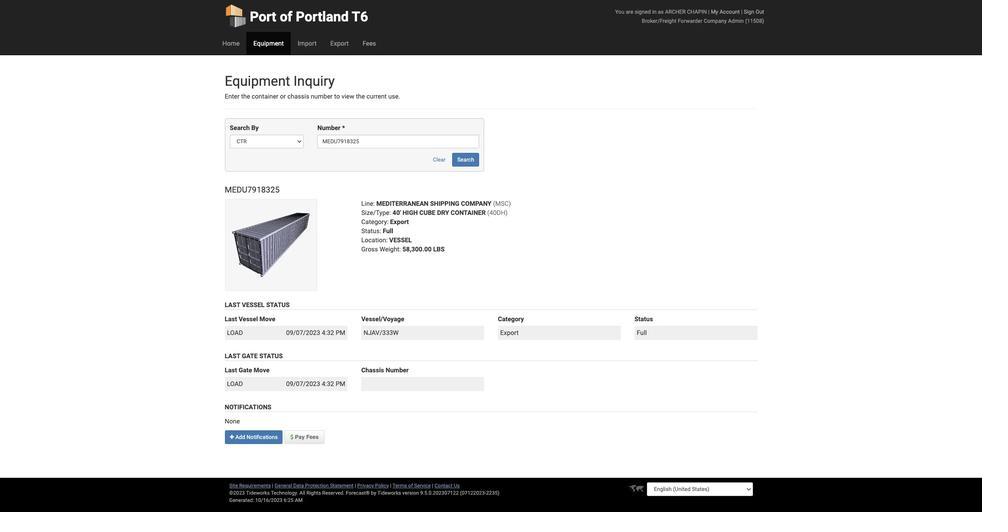 Task type: locate. For each thing, give the bounding box(es) containing it.
fees down 't6'
[[362, 40, 376, 47]]

gate down last gate status
[[239, 367, 252, 374]]

0 vertical spatial 09/07/2023 4:32 pm
[[286, 330, 345, 337]]

1 pm from the top
[[336, 330, 345, 337]]

1 vertical spatial pm
[[336, 381, 345, 388]]

terms
[[393, 484, 407, 490]]

1 vertical spatial fees
[[306, 435, 319, 441]]

1 vertical spatial equipment
[[225, 73, 290, 89]]

0 horizontal spatial fees
[[306, 435, 319, 441]]

clear button
[[428, 153, 451, 167]]

9.5.0.202307122
[[420, 491, 459, 497]]

0 vertical spatial equipment
[[253, 40, 284, 47]]

move for last vessel move
[[259, 316, 275, 323]]

3 last from the top
[[225, 353, 240, 360]]

rights
[[307, 491, 321, 497]]

load down last vessel move
[[227, 330, 243, 337]]

0 vertical spatial move
[[259, 316, 275, 323]]

status:
[[361, 228, 381, 235]]

4:32 for vessel/voyage
[[322, 330, 334, 337]]

fees button
[[356, 32, 383, 55]]

chassis
[[361, 367, 384, 374]]

1 horizontal spatial fees
[[362, 40, 376, 47]]

move
[[259, 316, 275, 323], [254, 367, 269, 374]]

pm for chassis number
[[336, 381, 345, 388]]

pay fees
[[293, 435, 319, 441]]

0 vertical spatial export
[[330, 40, 349, 47]]

move down last vessel status
[[259, 316, 275, 323]]

medu7918325
[[225, 185, 280, 195]]

load for gate
[[227, 381, 243, 388]]

| up the tideworks at the bottom left of page
[[390, 484, 391, 490]]

fees
[[362, 40, 376, 47], [306, 435, 319, 441]]

vessel/voyage
[[361, 316, 404, 323]]

1 vertical spatial load
[[227, 381, 243, 388]]

pm for vessel/voyage
[[336, 330, 345, 337]]

number left *
[[317, 125, 340, 132]]

last for last gate status
[[225, 353, 240, 360]]

1 vertical spatial export
[[390, 219, 409, 226]]

technology.
[[271, 491, 298, 497]]

1 vertical spatial of
[[408, 484, 413, 490]]

|
[[708, 9, 710, 15], [741, 9, 742, 15], [272, 484, 273, 490], [355, 484, 356, 490], [390, 484, 391, 490], [432, 484, 433, 490]]

mediterranean
[[376, 200, 428, 208]]

archer
[[665, 9, 686, 15]]

the right enter
[[241, 93, 250, 100]]

09/07/2023 4:32 pm
[[286, 330, 345, 337], [286, 381, 345, 388]]

out
[[756, 9, 764, 15]]

chassis
[[287, 93, 309, 100]]

export left the fees popup button
[[330, 40, 349, 47]]

1 load from the top
[[227, 330, 243, 337]]

1 09/07/2023 4:32 pm from the top
[[286, 330, 345, 337]]

1 vertical spatial full
[[637, 330, 647, 337]]

1 vertical spatial vessel
[[239, 316, 258, 323]]

status
[[266, 302, 290, 309], [634, 316, 653, 323], [259, 353, 283, 360]]

am
[[295, 498, 303, 504]]

58,300.00
[[402, 246, 432, 253]]

0 vertical spatial full
[[383, 228, 393, 235]]

1 horizontal spatial number
[[386, 367, 409, 374]]

forwarder
[[678, 18, 702, 24]]

pay fees link
[[284, 431, 325, 445]]

1 vertical spatial gate
[[239, 367, 252, 374]]

1 the from the left
[[241, 93, 250, 100]]

tideworks
[[377, 491, 401, 497]]

2 vertical spatial export
[[500, 330, 519, 337]]

gate up last gate move on the left of the page
[[242, 353, 258, 360]]

add
[[235, 435, 245, 441]]

search left by
[[230, 125, 250, 132]]

0 horizontal spatial export
[[330, 40, 349, 47]]

search for search by
[[230, 125, 250, 132]]

vessel down last vessel status
[[239, 316, 258, 323]]

reserved.
[[322, 491, 345, 497]]

1 horizontal spatial search
[[457, 157, 474, 163]]

general data protection statement link
[[275, 484, 354, 490]]

0 vertical spatial load
[[227, 330, 243, 337]]

equipment
[[253, 40, 284, 47], [225, 73, 290, 89]]

equipment inside equipment inquiry enter the container or chassis number to view the current use.
[[225, 73, 290, 89]]

last up last gate move on the left of the page
[[225, 353, 240, 360]]

import
[[298, 40, 317, 47]]

0 vertical spatial of
[[280, 9, 292, 25]]

1 vertical spatial move
[[254, 367, 269, 374]]

gross
[[361, 246, 378, 253]]

export down the category
[[500, 330, 519, 337]]

by
[[251, 125, 259, 132]]

0 horizontal spatial the
[[241, 93, 250, 100]]

search right clear
[[457, 157, 474, 163]]

1 vertical spatial 09/07/2023 4:32 pm
[[286, 381, 345, 388]]

2235)
[[486, 491, 499, 497]]

2 09/07/2023 from the top
[[286, 381, 320, 388]]

line:
[[361, 200, 375, 208]]

of up version
[[408, 484, 413, 490]]

1 4:32 from the top
[[322, 330, 334, 337]]

2 4:32 from the top
[[322, 381, 334, 388]]

2 vertical spatial status
[[259, 353, 283, 360]]

1 vertical spatial search
[[457, 157, 474, 163]]

full
[[383, 228, 393, 235], [637, 330, 647, 337]]

0 vertical spatial pm
[[336, 330, 345, 337]]

0 vertical spatial number
[[317, 125, 340, 132]]

move down last gate status
[[254, 367, 269, 374]]

0 vertical spatial fees
[[362, 40, 376, 47]]

1 vertical spatial number
[[386, 367, 409, 374]]

search inside button
[[457, 157, 474, 163]]

09/07/2023
[[286, 330, 320, 337], [286, 381, 320, 388]]

2 load from the top
[[227, 381, 243, 388]]

terms of service link
[[393, 484, 431, 490]]

t6
[[352, 9, 368, 25]]

vessel
[[389, 237, 412, 244]]

last down last gate status
[[225, 367, 237, 374]]

location:
[[361, 237, 388, 244]]

09/07/2023 for last vessel move
[[286, 330, 320, 337]]

(40dh)
[[487, 209, 508, 217]]

load for vessel
[[227, 330, 243, 337]]

last up last vessel move
[[225, 302, 240, 309]]

load
[[227, 330, 243, 337], [227, 381, 243, 388]]

enter
[[225, 93, 240, 100]]

equipment down port
[[253, 40, 284, 47]]

0 vertical spatial 4:32
[[322, 330, 334, 337]]

2 09/07/2023 4:32 pm from the top
[[286, 381, 345, 388]]

1 vertical spatial 4:32
[[322, 381, 334, 388]]

1 09/07/2023 from the top
[[286, 330, 320, 337]]

generated:
[[229, 498, 254, 504]]

general
[[275, 484, 292, 490]]

1 horizontal spatial of
[[408, 484, 413, 490]]

all
[[299, 491, 305, 497]]

0 horizontal spatial full
[[383, 228, 393, 235]]

add notifications link
[[225, 431, 284, 445]]

the
[[241, 93, 250, 100], [356, 93, 365, 100]]

4 last from the top
[[225, 367, 237, 374]]

0 vertical spatial search
[[230, 125, 250, 132]]

export
[[330, 40, 349, 47], [390, 219, 409, 226], [500, 330, 519, 337]]

vessel up last vessel move
[[242, 302, 265, 309]]

home
[[222, 40, 240, 47]]

notifications up none
[[225, 404, 271, 411]]

notifications right the add
[[247, 435, 278, 441]]

1 horizontal spatial export
[[390, 219, 409, 226]]

| left 'my'
[[708, 9, 710, 15]]

0 vertical spatial gate
[[242, 353, 258, 360]]

load down last gate move on the left of the page
[[227, 381, 243, 388]]

export down "40'"
[[390, 219, 409, 226]]

last gate status
[[225, 353, 283, 360]]

0 vertical spatial status
[[266, 302, 290, 309]]

1 horizontal spatial the
[[356, 93, 365, 100]]

export inside popup button
[[330, 40, 349, 47]]

the right view
[[356, 93, 365, 100]]

last down last vessel status
[[225, 316, 237, 323]]

company
[[461, 200, 491, 208]]

| left 'general'
[[272, 484, 273, 490]]

equipment for equipment inquiry enter the container or chassis number to view the current use.
[[225, 73, 290, 89]]

number right 'chassis'
[[386, 367, 409, 374]]

1 vertical spatial 09/07/2023
[[286, 381, 320, 388]]

1 horizontal spatial full
[[637, 330, 647, 337]]

1 last from the top
[[225, 302, 240, 309]]

by
[[371, 491, 376, 497]]

plus image
[[230, 435, 234, 441]]

status for last vessel status
[[266, 302, 290, 309]]

admin
[[728, 18, 744, 24]]

4:32
[[322, 330, 334, 337], [322, 381, 334, 388]]

dry
[[437, 209, 449, 217]]

to
[[334, 93, 340, 100]]

1 vertical spatial notifications
[[247, 435, 278, 441]]

my account link
[[711, 9, 740, 15]]

2 pm from the top
[[336, 381, 345, 388]]

equipment for equipment
[[253, 40, 284, 47]]

vessel for move
[[239, 316, 258, 323]]

usd image
[[290, 435, 293, 441]]

0 vertical spatial 09/07/2023
[[286, 330, 320, 337]]

none
[[225, 418, 240, 426]]

0 horizontal spatial search
[[230, 125, 250, 132]]

of right port
[[280, 9, 292, 25]]

equipment up container
[[225, 73, 290, 89]]

09/07/2023 for last gate move
[[286, 381, 320, 388]]

0 vertical spatial vessel
[[242, 302, 265, 309]]

search
[[230, 125, 250, 132], [457, 157, 474, 163]]

2 last from the top
[[225, 316, 237, 323]]

fees right pay
[[306, 435, 319, 441]]

status for last gate status
[[259, 353, 283, 360]]

equipment inside dropdown button
[[253, 40, 284, 47]]

category
[[498, 316, 524, 323]]

export inside 'line: mediterranean shipping company (msc) size/type: 40' high cube dry container (40dh) category: export status: full location: vessel gross weight: 58,300.00 lbs'
[[390, 219, 409, 226]]

| up the 9.5.0.202307122 at bottom
[[432, 484, 433, 490]]



Task type: describe. For each thing, give the bounding box(es) containing it.
(11508)
[[745, 18, 764, 24]]

last for last vessel status
[[225, 302, 240, 309]]

current
[[367, 93, 387, 100]]

search for search
[[457, 157, 474, 163]]

| up 'forecast®'
[[355, 484, 356, 490]]

or
[[280, 93, 286, 100]]

container
[[252, 93, 278, 100]]

number
[[311, 93, 333, 100]]

forecast®
[[346, 491, 370, 497]]

inquiry
[[293, 73, 335, 89]]

clear
[[433, 157, 446, 163]]

container
[[451, 209, 486, 217]]

0 horizontal spatial number
[[317, 125, 340, 132]]

port of portland t6
[[250, 9, 368, 25]]

sign
[[744, 9, 754, 15]]

view
[[341, 93, 354, 100]]

chassis number
[[361, 367, 409, 374]]

09/07/2023 4:32 pm for last gate move
[[286, 381, 345, 388]]

equipment button
[[246, 32, 291, 55]]

you are signed in as archer chapin | my account | sign out broker/freight forwarder company admin (11508)
[[615, 9, 764, 24]]

search button
[[452, 153, 479, 167]]

pay
[[295, 435, 305, 441]]

1 vertical spatial status
[[634, 316, 653, 323]]

4:32 for chassis number
[[322, 381, 334, 388]]

broker/freight
[[642, 18, 676, 24]]

portland
[[296, 9, 349, 25]]

09/07/2023 4:32 pm for last vessel move
[[286, 330, 345, 337]]

chapin
[[687, 9, 707, 15]]

protection
[[305, 484, 329, 490]]

are
[[626, 9, 633, 15]]

0 horizontal spatial of
[[280, 9, 292, 25]]

40dh image
[[225, 199, 317, 292]]

*
[[342, 125, 345, 132]]

notifications inside add notifications button
[[247, 435, 278, 441]]

6:25
[[284, 498, 294, 504]]

10/16/2023
[[255, 498, 282, 504]]

high
[[403, 209, 418, 217]]

use.
[[388, 93, 400, 100]]

you
[[615, 9, 624, 15]]

Number * text field
[[317, 135, 479, 149]]

privacy
[[357, 484, 374, 490]]

statement
[[330, 484, 354, 490]]

service
[[414, 484, 431, 490]]

my
[[711, 9, 718, 15]]

company
[[704, 18, 727, 24]]

last vessel status
[[225, 302, 290, 309]]

last vessel move
[[225, 316, 275, 323]]

contact
[[435, 484, 452, 490]]

40'
[[393, 209, 401, 217]]

add notifications
[[234, 435, 278, 441]]

port of portland t6 link
[[225, 0, 368, 32]]

size/type:
[[361, 209, 391, 217]]

last for last gate move
[[225, 367, 237, 374]]

in
[[652, 9, 657, 15]]

privacy policy link
[[357, 484, 389, 490]]

signed
[[635, 9, 651, 15]]

©2023 tideworks
[[229, 491, 270, 497]]

data
[[293, 484, 304, 490]]

us
[[454, 484, 460, 490]]

gate for move
[[239, 367, 252, 374]]

sign out link
[[744, 9, 764, 15]]

gate for status
[[242, 353, 258, 360]]

(msc)
[[493, 200, 511, 208]]

2 horizontal spatial export
[[500, 330, 519, 337]]

add notifications button
[[225, 431, 283, 445]]

last gate move
[[225, 367, 269, 374]]

requirements
[[239, 484, 271, 490]]

export button
[[323, 32, 356, 55]]

contact us link
[[435, 484, 460, 490]]

| left sign
[[741, 9, 742, 15]]

fees inside popup button
[[362, 40, 376, 47]]

of inside site requirements | general data protection statement | privacy policy | terms of service | contact us ©2023 tideworks technology. all rights reserved. forecast® by tideworks version 9.5.0.202307122 (07122023-2235) generated: 10/16/2023 6:25 am
[[408, 484, 413, 490]]

vessel for status
[[242, 302, 265, 309]]

home button
[[216, 32, 246, 55]]

cube
[[419, 209, 435, 217]]

version
[[402, 491, 419, 497]]

import button
[[291, 32, 323, 55]]

site requirements | general data protection statement | privacy policy | terms of service | contact us ©2023 tideworks technology. all rights reserved. forecast® by tideworks version 9.5.0.202307122 (07122023-2235) generated: 10/16/2023 6:25 am
[[229, 484, 499, 504]]

category:
[[361, 219, 388, 226]]

0 vertical spatial notifications
[[225, 404, 271, 411]]

move for last gate move
[[254, 367, 269, 374]]

site requirements link
[[229, 484, 271, 490]]

weight:
[[380, 246, 401, 253]]

site
[[229, 484, 238, 490]]

last for last vessel move
[[225, 316, 237, 323]]

shipping
[[430, 200, 459, 208]]

as
[[658, 9, 664, 15]]

2 the from the left
[[356, 93, 365, 100]]

full inside 'line: mediterranean shipping company (msc) size/type: 40' high cube dry container (40dh) category: export status: full location: vessel gross weight: 58,300.00 lbs'
[[383, 228, 393, 235]]

line: mediterranean shipping company (msc) size/type: 40' high cube dry container (40dh) category: export status: full location: vessel gross weight: 58,300.00 lbs
[[361, 200, 511, 253]]

fees inside 'link'
[[306, 435, 319, 441]]



Task type: vqa. For each thing, say whether or not it's contained in the screenshot.
the Schedule
no



